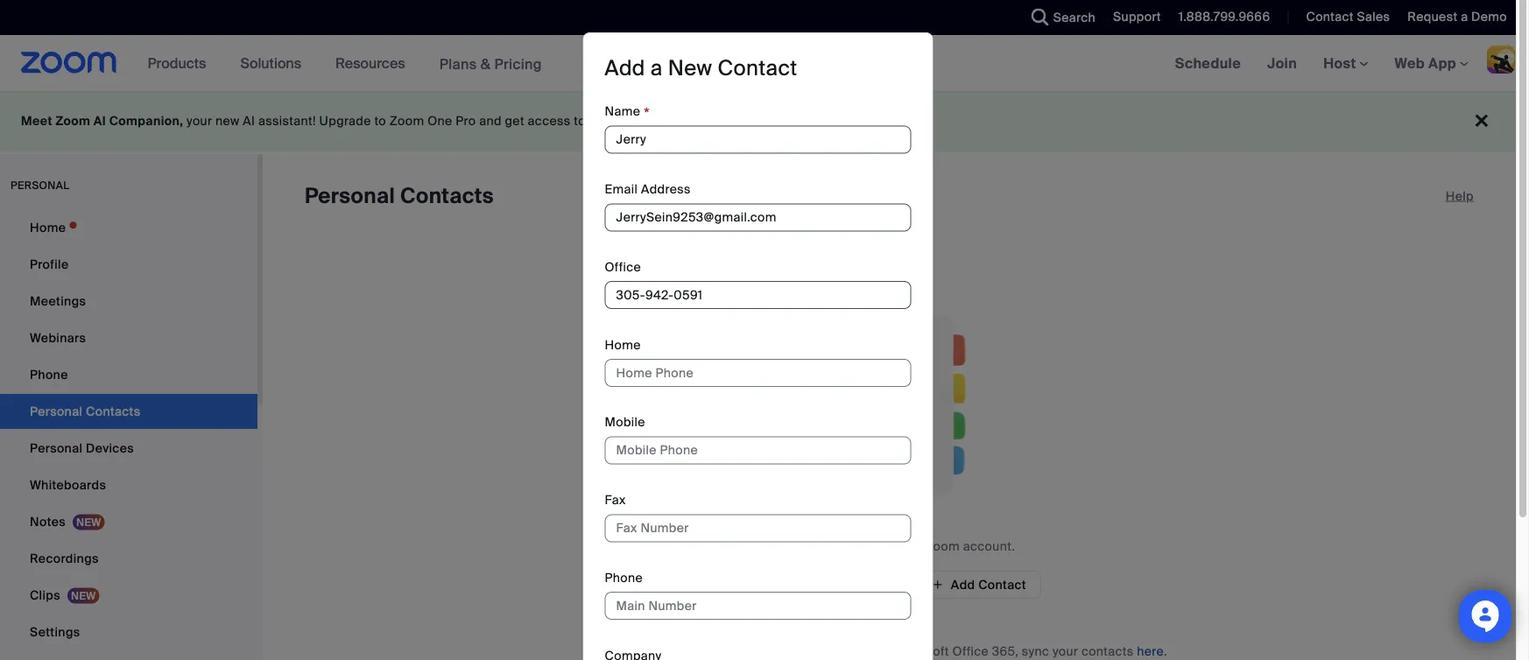 Task type: vqa. For each thing, say whether or not it's contained in the screenshot.
Show Personal Meeting Id icon
no



Task type: describe. For each thing, give the bounding box(es) containing it.
for google calendar, microsoft exchange, and microsoft office 365, sync your contacts here .
[[612, 643, 1167, 660]]

additional
[[710, 113, 770, 129]]

add contact
[[951, 577, 1026, 593]]

account.
[[963, 538, 1015, 554]]

and inside meet zoom ai companion, footer
[[479, 113, 502, 129]]

banner containing schedule
[[0, 35, 1529, 92]]

personal
[[11, 179, 70, 192]]

join
[[1268, 54, 1297, 72]]

profile link
[[0, 247, 258, 282]]

phone link
[[0, 357, 258, 392]]

here link
[[1137, 643, 1164, 660]]

home inside personal menu menu
[[30, 219, 66, 236]]

meet
[[21, 113, 52, 129]]

notes
[[30, 514, 66, 530]]

1.888.799.9666 button up schedule link
[[1179, 9, 1271, 25]]

.
[[1164, 643, 1167, 660]]

a for request
[[1461, 9, 1468, 25]]

meet zoom ai companion, your new ai assistant! upgrade to zoom one pro and get access to ai companion at no additional cost. upgrade today
[[21, 113, 896, 129]]

1.888.799.9666 button up the schedule
[[1166, 0, 1275, 35]]

meetings navigation
[[1162, 35, 1529, 92]]

at
[[677, 113, 689, 129]]

Home text field
[[605, 359, 911, 388]]

no
[[764, 538, 781, 554]]

phone inside 'add a new contact' dialog
[[605, 570, 643, 587]]

2 horizontal spatial zoom
[[925, 538, 960, 554]]

sync
[[1022, 643, 1050, 660]]

1 vertical spatial contacts
[[1082, 643, 1134, 660]]

Phone text field
[[605, 593, 911, 621]]

address
[[641, 182, 691, 198]]

added
[[840, 538, 878, 554]]

here
[[1137, 643, 1164, 660]]

home inside 'add a new contact' dialog
[[605, 337, 641, 353]]

request
[[1408, 9, 1458, 25]]

no contacts added to your zoom account.
[[764, 538, 1015, 554]]

calendar,
[[681, 643, 738, 660]]

one
[[428, 113, 453, 129]]

Mobile text field
[[605, 437, 911, 465]]

contact inside contact sales "link"
[[1306, 9, 1354, 25]]

schedule link
[[1162, 35, 1254, 91]]

0 vertical spatial contacts
[[784, 538, 837, 554]]

2 horizontal spatial to
[[881, 538, 893, 554]]

mobile
[[605, 415, 645, 431]]

contact sales link up meetings navigation
[[1306, 9, 1390, 25]]

add image for import
[[752, 576, 764, 594]]

pricing
[[494, 55, 542, 73]]

devices
[[86, 440, 134, 456]]

product information navigation
[[135, 35, 555, 92]]

personal contacts
[[305, 183, 494, 210]]

365,
[[992, 643, 1019, 660]]

personal for personal devices
[[30, 440, 83, 456]]

get
[[505, 113, 525, 129]]

csv
[[845, 577, 871, 593]]

personal devices
[[30, 440, 134, 456]]

plans & pricing
[[439, 55, 542, 73]]

*
[[644, 104, 650, 125]]

email
[[605, 182, 638, 198]]

add for add contact
[[951, 577, 975, 593]]

today
[[861, 113, 896, 129]]

request a demo
[[1408, 9, 1508, 25]]

new
[[216, 113, 240, 129]]

personal menu menu
[[0, 210, 258, 660]]

1 vertical spatial and
[[867, 643, 889, 660]]

meetings link
[[0, 284, 258, 319]]

clips link
[[0, 578, 258, 613]]

your for companion,
[[187, 113, 212, 129]]

Office Phone text field
[[605, 282, 911, 310]]

companion
[[605, 113, 674, 129]]

import from csv file button
[[738, 571, 910, 599]]

0 horizontal spatial to
[[374, 113, 386, 129]]

1.888.799.9666
[[1179, 9, 1271, 25]]



Task type: locate. For each thing, give the bounding box(es) containing it.
office inside 'add a new contact' dialog
[[605, 259, 641, 276]]

upgrade down product information navigation
[[319, 113, 371, 129]]

1 horizontal spatial office
[[953, 643, 989, 660]]

notes link
[[0, 505, 258, 540]]

1 horizontal spatial personal
[[305, 183, 395, 210]]

0 vertical spatial and
[[479, 113, 502, 129]]

1 horizontal spatial home
[[605, 337, 641, 353]]

email address
[[605, 182, 691, 198]]

1 horizontal spatial zoom
[[390, 113, 424, 129]]

no
[[692, 113, 707, 129]]

recordings
[[30, 551, 99, 567]]

0 horizontal spatial ai
[[94, 113, 106, 129]]

your left new at left top
[[187, 113, 212, 129]]

2 microsoft from the left
[[893, 643, 949, 660]]

a
[[1461, 9, 1468, 25], [651, 55, 663, 83]]

fax
[[605, 493, 626, 509]]

0 horizontal spatial a
[[651, 55, 663, 83]]

demo
[[1472, 9, 1508, 25]]

0 horizontal spatial add
[[605, 55, 645, 83]]

upgrade
[[319, 113, 371, 129], [806, 113, 858, 129]]

banner
[[0, 35, 1529, 92]]

0 horizontal spatial microsoft
[[741, 643, 798, 660]]

ai left name on the left top
[[589, 113, 601, 129]]

office down email
[[605, 259, 641, 276]]

2 horizontal spatial contact
[[1306, 9, 1354, 25]]

1 ai from the left
[[94, 113, 106, 129]]

0 horizontal spatial personal
[[30, 440, 83, 456]]

access
[[528, 113, 571, 129]]

2 horizontal spatial your
[[1053, 643, 1078, 660]]

home
[[30, 219, 66, 236], [605, 337, 641, 353]]

and right exchange,
[[867, 643, 889, 660]]

&
[[481, 55, 491, 73]]

personal inside menu
[[30, 440, 83, 456]]

phone up for
[[605, 570, 643, 587]]

1 horizontal spatial to
[[574, 113, 586, 129]]

1 vertical spatial a
[[651, 55, 663, 83]]

new
[[668, 55, 712, 83]]

1 horizontal spatial upgrade
[[806, 113, 858, 129]]

ai right new at left top
[[243, 113, 255, 129]]

2 ai from the left
[[243, 113, 255, 129]]

your for to
[[896, 538, 922, 554]]

ai
[[94, 113, 106, 129], [243, 113, 255, 129], [589, 113, 601, 129]]

2 upgrade from the left
[[806, 113, 858, 129]]

contact
[[1306, 9, 1354, 25], [718, 55, 798, 83], [979, 577, 1026, 593]]

0 vertical spatial phone
[[30, 367, 68, 383]]

0 horizontal spatial your
[[187, 113, 212, 129]]

add image
[[752, 576, 764, 594], [932, 577, 944, 593]]

a for add
[[651, 55, 663, 83]]

add up name on the left top
[[605, 55, 645, 83]]

1 horizontal spatial your
[[896, 538, 922, 554]]

1.888.799.9666 button
[[1166, 0, 1275, 35], [1179, 9, 1271, 25]]

meetings
[[30, 293, 86, 309]]

0 horizontal spatial upgrade
[[319, 113, 371, 129]]

add image left add contact
[[932, 577, 944, 593]]

add
[[605, 55, 645, 83], [951, 577, 975, 593]]

add image for add
[[932, 577, 944, 593]]

home up mobile at the left
[[605, 337, 641, 353]]

help link
[[1446, 182, 1474, 210]]

contacts
[[784, 538, 837, 554], [1082, 643, 1134, 660]]

your
[[187, 113, 212, 129], [896, 538, 922, 554], [1053, 643, 1078, 660]]

contact inside 'add a new contact' dialog
[[718, 55, 798, 83]]

contact inside the add contact button
[[979, 577, 1026, 593]]

1 vertical spatial phone
[[605, 570, 643, 587]]

office
[[605, 259, 641, 276], [953, 643, 989, 660]]

1 horizontal spatial ai
[[243, 113, 255, 129]]

add inside button
[[951, 577, 975, 593]]

add image inside "import from csv file" button
[[752, 576, 764, 594]]

webinars
[[30, 330, 86, 346]]

personal
[[305, 183, 395, 210], [30, 440, 83, 456]]

add image inside button
[[932, 577, 944, 593]]

name
[[605, 104, 641, 120]]

0 vertical spatial personal
[[305, 183, 395, 210]]

1 horizontal spatial and
[[867, 643, 889, 660]]

0 horizontal spatial and
[[479, 113, 502, 129]]

0 horizontal spatial home
[[30, 219, 66, 236]]

2 vertical spatial your
[[1053, 643, 1078, 660]]

1 horizontal spatial a
[[1461, 9, 1468, 25]]

1 upgrade from the left
[[319, 113, 371, 129]]

personal for personal contacts
[[305, 183, 395, 210]]

a left demo
[[1461, 9, 1468, 25]]

help
[[1446, 188, 1474, 204]]

0 vertical spatial add
[[605, 55, 645, 83]]

ai left companion,
[[94, 113, 106, 129]]

home link
[[0, 210, 258, 245]]

Fax text field
[[605, 515, 911, 543]]

plans
[[439, 55, 477, 73]]

from
[[814, 577, 842, 593]]

contact sales
[[1306, 9, 1390, 25]]

add inside dialog
[[605, 55, 645, 83]]

home up profile
[[30, 219, 66, 236]]

1 vertical spatial home
[[605, 337, 641, 353]]

1 horizontal spatial add image
[[932, 577, 944, 593]]

zoom left one
[[390, 113, 424, 129]]

cost.
[[773, 113, 802, 129]]

recordings link
[[0, 541, 258, 576]]

1 microsoft from the left
[[741, 643, 798, 660]]

0 vertical spatial your
[[187, 113, 212, 129]]

microsoft down file
[[893, 643, 949, 660]]

plans & pricing link
[[439, 55, 542, 73], [439, 55, 542, 73]]

add contact button
[[917, 571, 1041, 599]]

import from csv file
[[771, 577, 896, 593]]

name *
[[605, 104, 650, 125]]

pro
[[456, 113, 476, 129]]

microsoft
[[741, 643, 798, 660], [893, 643, 949, 660]]

1 horizontal spatial contacts
[[1082, 643, 1134, 660]]

1 horizontal spatial phone
[[605, 570, 643, 587]]

contacts right no
[[784, 538, 837, 554]]

1 horizontal spatial add
[[951, 577, 975, 593]]

add for add a new contact
[[605, 55, 645, 83]]

settings link
[[0, 615, 258, 650]]

contact sales link
[[1293, 0, 1395, 35], [1306, 9, 1390, 25]]

for
[[612, 643, 631, 660]]

0 horizontal spatial phone
[[30, 367, 68, 383]]

meet zoom ai companion, footer
[[0, 91, 1516, 152]]

google
[[634, 643, 678, 660]]

upgrade today link
[[806, 113, 896, 129]]

Email Address text field
[[605, 204, 911, 232]]

add a new contact
[[605, 55, 798, 83]]

0 horizontal spatial office
[[605, 259, 641, 276]]

whiteboards link
[[0, 468, 258, 503]]

contacts left here
[[1082, 643, 1134, 660]]

to right access
[[574, 113, 586, 129]]

support
[[1113, 9, 1161, 25]]

personal devices link
[[0, 431, 258, 466]]

contact sales link up the join
[[1293, 0, 1395, 35]]

webinars link
[[0, 321, 258, 356]]

office left 365, at bottom
[[953, 643, 989, 660]]

exchange,
[[801, 643, 864, 660]]

settings
[[30, 624, 80, 640]]

zoom right meet
[[56, 113, 90, 129]]

0 horizontal spatial add image
[[752, 576, 764, 594]]

0 vertical spatial home
[[30, 219, 66, 236]]

sales
[[1357, 9, 1390, 25]]

1 horizontal spatial contact
[[979, 577, 1026, 593]]

2 vertical spatial contact
[[979, 577, 1026, 593]]

zoom left "account." at the right bottom of the page
[[925, 538, 960, 554]]

First and Last Name text field
[[605, 126, 911, 154]]

and left get
[[479, 113, 502, 129]]

to
[[374, 113, 386, 129], [574, 113, 586, 129], [881, 538, 893, 554]]

profile
[[30, 256, 69, 272]]

clips
[[30, 587, 60, 604]]

add image left import
[[752, 576, 764, 594]]

companion,
[[109, 113, 183, 129]]

whiteboards
[[30, 477, 106, 493]]

0 horizontal spatial contacts
[[784, 538, 837, 554]]

add a new contact dialog
[[583, 33, 933, 660]]

to right the added
[[881, 538, 893, 554]]

phone inside personal menu menu
[[30, 367, 68, 383]]

contact up meet zoom ai companion, footer
[[718, 55, 798, 83]]

assistant!
[[258, 113, 316, 129]]

contacts
[[400, 183, 494, 210]]

zoom logo image
[[21, 52, 117, 74]]

contact left sales
[[1306, 9, 1354, 25]]

your inside meet zoom ai companion, footer
[[187, 113, 212, 129]]

0 vertical spatial office
[[605, 259, 641, 276]]

1 horizontal spatial microsoft
[[893, 643, 949, 660]]

phone down the webinars
[[30, 367, 68, 383]]

join link
[[1254, 35, 1311, 91]]

a left the new
[[651, 55, 663, 83]]

file
[[874, 577, 896, 593]]

import
[[771, 577, 811, 593]]

1 vertical spatial personal
[[30, 440, 83, 456]]

2 horizontal spatial ai
[[589, 113, 601, 129]]

request a demo link
[[1395, 0, 1529, 35], [1408, 9, 1508, 25]]

add down "account." at the right bottom of the page
[[951, 577, 975, 593]]

upgrade right cost.
[[806, 113, 858, 129]]

1 vertical spatial office
[[953, 643, 989, 660]]

0 horizontal spatial zoom
[[56, 113, 90, 129]]

3 ai from the left
[[589, 113, 601, 129]]

0 vertical spatial a
[[1461, 9, 1468, 25]]

0 horizontal spatial contact
[[718, 55, 798, 83]]

1 vertical spatial add
[[951, 577, 975, 593]]

zoom
[[56, 113, 90, 129], [390, 113, 424, 129], [925, 538, 960, 554]]

your right the added
[[896, 538, 922, 554]]

a inside dialog
[[651, 55, 663, 83]]

contact down "account." at the right bottom of the page
[[979, 577, 1026, 593]]

schedule
[[1175, 54, 1241, 72]]

microsoft down phone text box
[[741, 643, 798, 660]]

and
[[479, 113, 502, 129], [867, 643, 889, 660]]

your right 'sync'
[[1053, 643, 1078, 660]]

1 vertical spatial your
[[896, 538, 922, 554]]

support link
[[1100, 0, 1166, 35], [1113, 9, 1161, 25]]

0 vertical spatial contact
[[1306, 9, 1354, 25]]

to left one
[[374, 113, 386, 129]]

1 vertical spatial contact
[[718, 55, 798, 83]]



